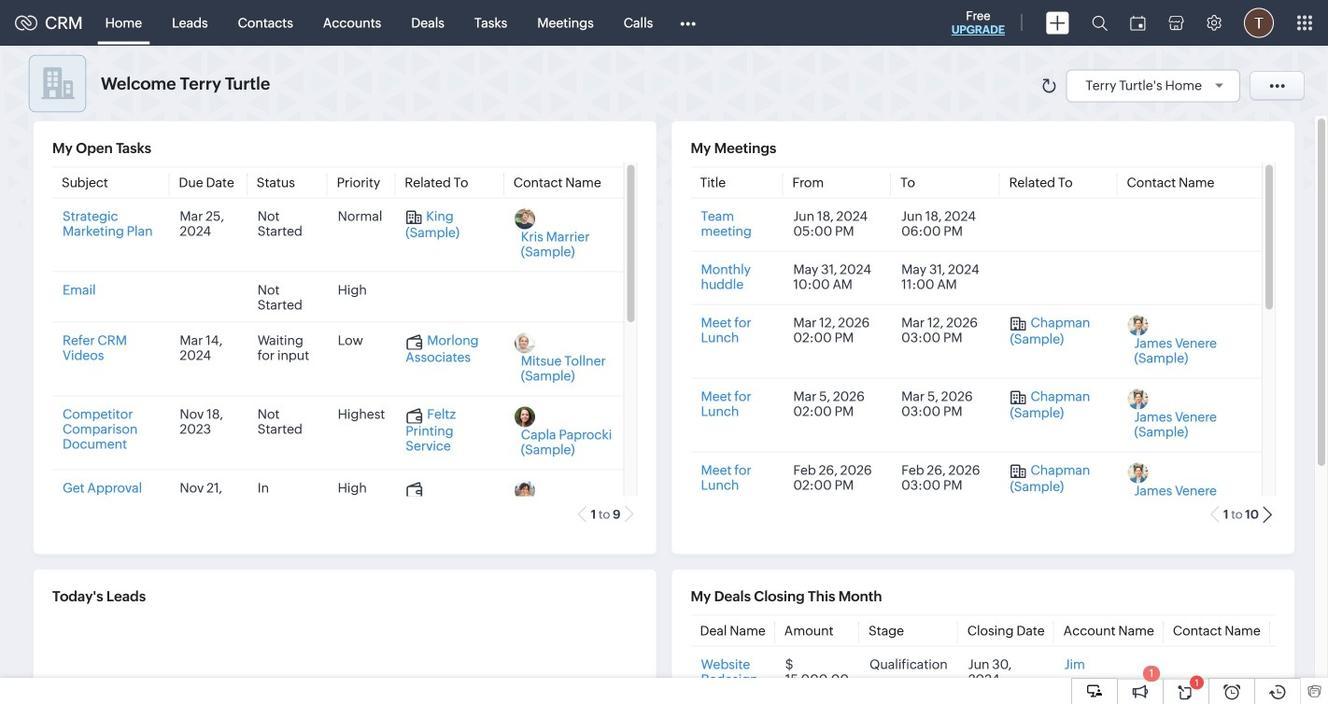 Task type: locate. For each thing, give the bounding box(es) containing it.
search image
[[1092, 15, 1108, 31]]

create menu element
[[1035, 0, 1081, 45]]

profile element
[[1233, 0, 1285, 45]]

create menu image
[[1046, 12, 1069, 34]]

logo image
[[15, 15, 37, 30]]

search element
[[1081, 0, 1119, 46]]



Task type: vqa. For each thing, say whether or not it's contained in the screenshot.
bottom 'upcoming'
no



Task type: describe. For each thing, give the bounding box(es) containing it.
profile image
[[1244, 8, 1274, 38]]

Other Modules field
[[668, 8, 708, 38]]

calendar image
[[1130, 15, 1146, 30]]



